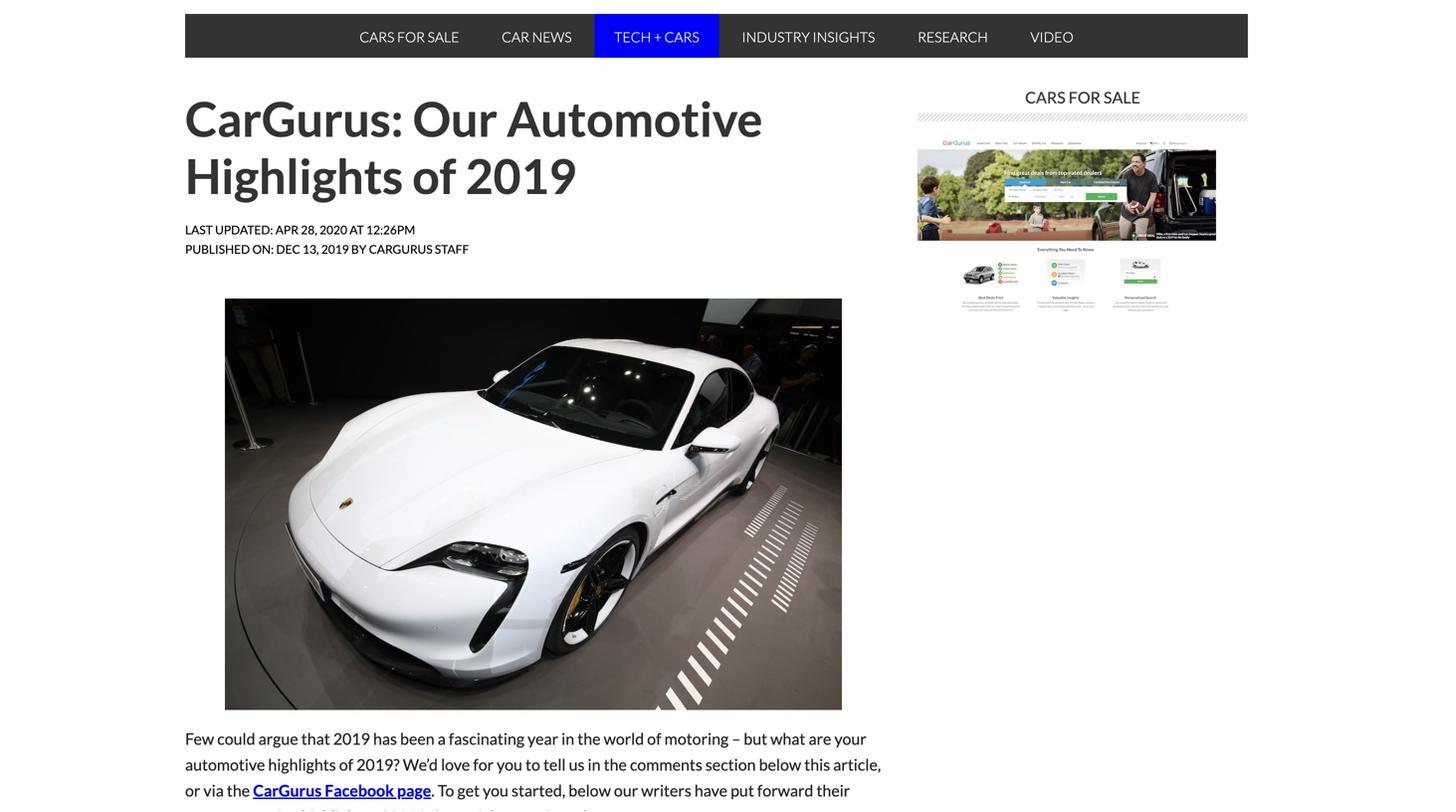 Task type: locate. For each thing, give the bounding box(es) containing it.
1 vertical spatial below
[[569, 781, 611, 800]]

cars for sale down "video"
[[1025, 88, 1140, 107]]

0 vertical spatial highlights
[[268, 755, 336, 774]]

to inside ". to get you started, below our writers have put forward their own automotive highlights of 2019, from pickups to porsches."
[[526, 807, 541, 811]]

tell
[[543, 755, 566, 774]]

0 vertical spatial cargurus
[[369, 242, 432, 256]]

cargurus down argue
[[253, 781, 322, 800]]

1 horizontal spatial for
[[473, 755, 494, 774]]

2019 down 2020
[[321, 242, 349, 256]]

0 horizontal spatial sale
[[428, 28, 459, 45]]

0 vertical spatial 2019
[[466, 147, 576, 204]]

for up our
[[397, 28, 425, 45]]

tech
[[614, 28, 651, 45]]

0 horizontal spatial below
[[569, 781, 611, 800]]

what
[[770, 729, 806, 748]]

industry insights link
[[722, 14, 895, 58]]

few could argue that 2019 has been a fascinating year in the world of motoring – but what are your automotive highlights of 2019? we'd love for you to tell us in the comments section below this article, or via the
[[185, 729, 881, 800]]

for down "video"
[[1069, 88, 1101, 107]]

2 to from the top
[[526, 807, 541, 811]]

you
[[497, 755, 522, 774], [483, 781, 508, 800]]

2019
[[466, 147, 576, 204], [321, 242, 349, 256], [333, 729, 370, 748]]

writers
[[641, 781, 691, 800]]

2 horizontal spatial the
[[604, 755, 627, 774]]

the up us
[[577, 729, 601, 748]]

2 vertical spatial for
[[473, 755, 494, 774]]

cargurus:
[[185, 90, 404, 147]]

staff
[[435, 242, 469, 256]]

cargurus down 12:26pm
[[369, 242, 432, 256]]

1 horizontal spatial the
[[577, 729, 601, 748]]

for
[[397, 28, 425, 45], [1069, 88, 1101, 107], [473, 755, 494, 774]]

automotive
[[185, 755, 265, 774], [218, 807, 298, 811]]

year
[[528, 729, 558, 748]]

0 vertical spatial for
[[397, 28, 425, 45]]

fascinating
[[449, 729, 525, 748]]

1 to from the top
[[526, 755, 540, 774]]

dec
[[276, 242, 300, 256]]

could
[[217, 729, 255, 748]]

cargurus: our automotive highlights of 2019 link
[[185, 90, 763, 204]]

to down started,
[[526, 807, 541, 811]]

1 vertical spatial sale
[[1104, 88, 1140, 107]]

of inside the cargurus: our automotive highlights of 2019
[[412, 147, 456, 204]]

0 vertical spatial sale
[[428, 28, 459, 45]]

that
[[301, 729, 330, 748]]

of down facebook on the left bottom
[[372, 807, 386, 811]]

1 vertical spatial highlights
[[301, 807, 369, 811]]

own
[[185, 807, 215, 811]]

of down our
[[412, 147, 456, 204]]

1 horizontal spatial cargurus
[[369, 242, 432, 256]]

2019 inside last updated: apr 28, 2020 at 12:26pm published on: dec 13, 2019 by cargurus staff
[[321, 242, 349, 256]]

2019,
[[389, 807, 430, 811]]

love
[[441, 755, 470, 774]]

of inside ". to get you started, below our writers have put forward their own automotive highlights of 2019, from pickups to porsches."
[[372, 807, 386, 811]]

for down fascinating
[[473, 755, 494, 774]]

the down world
[[604, 755, 627, 774]]

2019 left has
[[333, 729, 370, 748]]

0 horizontal spatial cars
[[360, 28, 394, 45]]

below
[[759, 755, 801, 774], [569, 781, 611, 800]]

in right year
[[561, 729, 574, 748]]

industry
[[742, 28, 810, 45]]

automotive inside ". to get you started, below our writers have put forward their own automotive highlights of 2019, from pickups to porsches."
[[218, 807, 298, 811]]

below up porsches.
[[569, 781, 611, 800]]

motoring
[[665, 729, 729, 748]]

2 vertical spatial 2019
[[333, 729, 370, 748]]

you inside ". to get you started, below our writers have put forward their own automotive highlights of 2019, from pickups to porsches."
[[483, 781, 508, 800]]

last
[[185, 223, 213, 237]]

cars inside the tech + cars link
[[665, 28, 699, 45]]

1 horizontal spatial sale
[[1104, 88, 1140, 107]]

– but
[[732, 729, 767, 748]]

car news link
[[482, 14, 592, 58]]

from
[[433, 807, 467, 811]]

of
[[412, 147, 456, 204], [647, 729, 661, 748], [339, 755, 353, 774], [372, 807, 386, 811]]

our
[[614, 781, 638, 800]]

the right via
[[227, 781, 250, 800]]

0 vertical spatial below
[[759, 755, 801, 774]]

you up ". to get you started, below our writers have put forward their own automotive highlights of 2019, from pickups to porsches."
[[497, 755, 522, 774]]

2019 down our
[[466, 147, 576, 204]]

.
[[431, 781, 435, 800]]

or
[[185, 781, 200, 800]]

us
[[569, 755, 585, 774]]

our
[[413, 90, 498, 147]]

0 vertical spatial in
[[561, 729, 574, 748]]

0 vertical spatial you
[[497, 755, 522, 774]]

. to get you started, below our writers have put forward their own automotive highlights of 2019, from pickups to porsches.
[[185, 781, 850, 811]]

1 horizontal spatial below
[[759, 755, 801, 774]]

tech + cars link
[[594, 14, 719, 58]]

highlights inside ". to get you started, below our writers have put forward their own automotive highlights of 2019, from pickups to porsches."
[[301, 807, 369, 811]]

2 horizontal spatial for
[[1069, 88, 1101, 107]]

argue
[[258, 729, 298, 748]]

cargurus
[[369, 242, 432, 256], [253, 781, 322, 800]]

0 horizontal spatial cars for sale
[[360, 28, 459, 45]]

highlights
[[268, 755, 336, 774], [301, 807, 369, 811]]

below up forward on the bottom right of page
[[759, 755, 801, 774]]

1 horizontal spatial cars
[[665, 28, 699, 45]]

screenshot of cargurus.com homepage showing search functionality, menus, and imagery. image
[[918, 137, 1216, 314]]

updated:
[[215, 223, 273, 237]]

cars for sale up our
[[360, 28, 459, 45]]

to left tell
[[526, 755, 540, 774]]

1 vertical spatial in
[[588, 755, 601, 774]]

to
[[526, 755, 540, 774], [526, 807, 541, 811]]

automotive down via
[[218, 807, 298, 811]]

the
[[577, 729, 601, 748], [604, 755, 627, 774], [227, 781, 250, 800]]

video link
[[1011, 14, 1094, 58]]

been
[[400, 729, 435, 748]]

0 vertical spatial to
[[526, 755, 540, 774]]

cargurus facebook page
[[253, 781, 431, 800]]

world
[[604, 729, 644, 748]]

has
[[373, 729, 397, 748]]

1 vertical spatial you
[[483, 781, 508, 800]]

1 vertical spatial to
[[526, 807, 541, 811]]

cargurus facebook page link
[[253, 781, 431, 800]]

sale
[[428, 28, 459, 45], [1104, 88, 1140, 107]]

0 vertical spatial automotive
[[185, 755, 265, 774]]

2 vertical spatial the
[[227, 781, 250, 800]]

automotive
[[507, 90, 763, 147]]

cars for sale
[[360, 28, 459, 45], [1025, 88, 1140, 107]]

in right us
[[588, 755, 601, 774]]

this
[[804, 755, 830, 774]]

1 vertical spatial cars for sale
[[1025, 88, 1140, 107]]

1 horizontal spatial cars for sale
[[1025, 88, 1140, 107]]

in
[[561, 729, 574, 748], [588, 755, 601, 774]]

forward
[[757, 781, 813, 800]]

published
[[185, 242, 250, 256]]

1 vertical spatial cargurus
[[253, 781, 322, 800]]

highlights down cargurus facebook page
[[301, 807, 369, 811]]

you up pickups
[[483, 781, 508, 800]]

automotive down could
[[185, 755, 265, 774]]

1 vertical spatial for
[[1069, 88, 1101, 107]]

1 vertical spatial automotive
[[218, 807, 298, 811]]

0 vertical spatial cars for sale
[[360, 28, 459, 45]]

highlights down that
[[268, 755, 336, 774]]

2020
[[320, 223, 347, 237]]

0 vertical spatial the
[[577, 729, 601, 748]]

cars
[[360, 28, 394, 45], [665, 28, 699, 45], [1025, 88, 1066, 107]]

1 vertical spatial 2019
[[321, 242, 349, 256]]



Task type: describe. For each thing, give the bounding box(es) containing it.
highlights
[[185, 147, 403, 204]]

porsches.
[[544, 807, 610, 811]]

cargurus staff link
[[369, 242, 469, 256]]

at
[[350, 223, 364, 237]]

industry insights
[[742, 28, 875, 45]]

page
[[397, 781, 431, 800]]

get
[[457, 781, 480, 800]]

2019 inside the cargurus: our automotive highlights of 2019
[[466, 147, 576, 204]]

article,
[[833, 755, 881, 774]]

below inside few could argue that 2019 has been a fascinating year in the world of motoring – but what are your automotive highlights of 2019? we'd love for you to tell us in the comments section below this article, or via the
[[759, 755, 801, 774]]

have
[[695, 781, 728, 800]]

cars for sale link
[[340, 14, 479, 58]]

0 horizontal spatial in
[[561, 729, 574, 748]]

a
[[438, 729, 446, 748]]

are
[[809, 729, 831, 748]]

highlights inside few could argue that 2019 has been a fascinating year in the world of motoring – but what are your automotive highlights of 2019? we'd love for you to tell us in the comments section below this article, or via the
[[268, 755, 336, 774]]

research
[[918, 28, 988, 45]]

research link
[[898, 14, 1008, 58]]

cargurus inside last updated: apr 28, 2020 at 12:26pm published on: dec 13, 2019 by cargurus staff
[[369, 242, 432, 256]]

by
[[351, 242, 367, 256]]

28,
[[301, 223, 317, 237]]

1 vertical spatial the
[[604, 755, 627, 774]]

pickups
[[470, 807, 523, 811]]

to
[[438, 781, 454, 800]]

apr
[[275, 223, 299, 237]]

last updated: apr 28, 2020 at 12:26pm published on: dec 13, 2019 by cargurus staff
[[185, 223, 469, 256]]

2 horizontal spatial cars
[[1025, 88, 1066, 107]]

of up cargurus facebook page
[[339, 755, 353, 774]]

to inside few could argue that 2019 has been a fascinating year in the world of motoring – but what are your automotive highlights of 2019? we'd love for you to tell us in the comments section below this article, or via the
[[526, 755, 540, 774]]

for inside few could argue that 2019 has been a fascinating year in the world of motoring – but what are your automotive highlights of 2019? we'd love for you to tell us in the comments section below this article, or via the
[[473, 755, 494, 774]]

below inside ". to get you started, below our writers have put forward their own automotive highlights of 2019, from pickups to porsches."
[[569, 781, 611, 800]]

of up comments on the left of the page
[[647, 729, 661, 748]]

cargurus: our automotive highlights of 2019
[[185, 90, 763, 204]]

cars inside cars for sale link
[[360, 28, 394, 45]]

0 horizontal spatial for
[[397, 28, 425, 45]]

via
[[203, 781, 224, 800]]

automotive inside few could argue that 2019 has been a fascinating year in the world of motoring – but what are your automotive highlights of 2019? we'd love for you to tell us in the comments section below this article, or via the
[[185, 755, 265, 774]]

comments
[[630, 755, 702, 774]]

2020 porsche taycan 4s image
[[225, 299, 842, 710]]

started,
[[512, 781, 565, 800]]

put
[[731, 781, 754, 800]]

few
[[185, 729, 214, 748]]

on:
[[252, 242, 274, 256]]

car
[[502, 28, 529, 45]]

cargurus: our automotive highlights of 2019 element
[[185, 90, 882, 811]]

section
[[705, 755, 756, 774]]

facebook
[[325, 781, 394, 800]]

insights
[[813, 28, 875, 45]]

2019 inside few could argue that 2019 has been a fascinating year in the world of motoring – but what are your automotive highlights of 2019? we'd love for you to tell us in the comments section below this article, or via the
[[333, 729, 370, 748]]

+
[[654, 28, 662, 45]]

your
[[835, 729, 867, 748]]

12:26pm
[[366, 223, 415, 237]]

tech + cars
[[614, 28, 699, 45]]

their
[[817, 781, 850, 800]]

2019?
[[356, 755, 400, 774]]

you inside few could argue that 2019 has been a fascinating year in the world of motoring – but what are your automotive highlights of 2019? we'd love for you to tell us in the comments section below this article, or via the
[[497, 755, 522, 774]]

0 horizontal spatial the
[[227, 781, 250, 800]]

news
[[532, 28, 572, 45]]

13,
[[303, 242, 319, 256]]

1 horizontal spatial in
[[588, 755, 601, 774]]

0 horizontal spatial cargurus
[[253, 781, 322, 800]]

we'd
[[403, 755, 438, 774]]

video
[[1031, 28, 1074, 45]]

car news
[[502, 28, 572, 45]]



Task type: vqa. For each thing, say whether or not it's contained in the screenshot.
middle 'CARS'
yes



